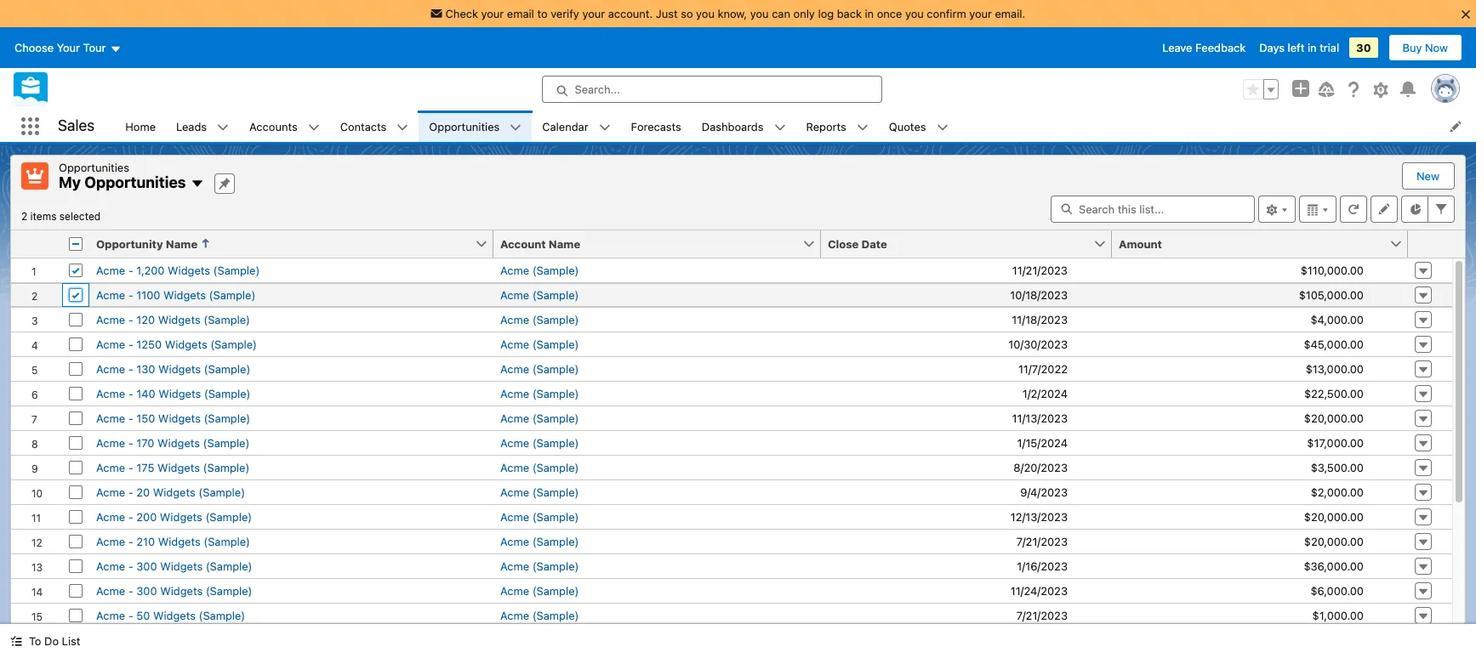 Task type: vqa. For each thing, say whether or not it's contained in the screenshot.
Cost
no



Task type: describe. For each thing, give the bounding box(es) containing it.
name for opportunity name
[[166, 237, 198, 251]]

$36,000.00
[[1304, 559, 1364, 573]]

only
[[793, 7, 815, 20]]

email
[[507, 7, 534, 20]]

0 horizontal spatial in
[[865, 7, 874, 20]]

sales
[[58, 117, 95, 135]]

left
[[1288, 41, 1305, 54]]

acme - 1250 widgets (sample)
[[96, 337, 257, 351]]

forecasts
[[631, 120, 681, 133]]

acme - 300 widgets (sample) for 11/24/2023
[[96, 584, 252, 598]]

1 you from the left
[[696, 7, 715, 20]]

2 acme (sample) from the top
[[500, 288, 579, 302]]

widgets for 1/15/2024
[[157, 436, 200, 450]]

my opportunities|opportunities|list view element
[[10, 155, 1466, 659]]

text default image for accounts
[[308, 121, 320, 133]]

choose your tour button
[[14, 34, 122, 61]]

feedback
[[1195, 41, 1246, 54]]

300 for 1/16/2023
[[136, 559, 157, 573]]

acme - 1100 widgets (sample) link
[[96, 288, 256, 302]]

$20,000.00 for 7/21/2023
[[1304, 535, 1364, 548]]

50
[[136, 609, 150, 622]]

1/2/2024
[[1022, 387, 1068, 400]]

acme - 150 widgets (sample)
[[96, 411, 250, 425]]

text default image for quotes
[[936, 121, 948, 133]]

15 acme (sample) from the top
[[500, 609, 579, 622]]

acme - 1100 widgets (sample)
[[96, 288, 256, 302]]

acme (sample) for 9/4/2023
[[500, 485, 579, 499]]

close
[[828, 237, 859, 251]]

1 7/21/2023 from the top
[[1017, 535, 1068, 548]]

1/15/2024
[[1017, 436, 1068, 450]]

acme - 170 widgets (sample)
[[96, 436, 250, 450]]

acme - 50 widgets (sample) link
[[96, 609, 245, 622]]

confirm
[[927, 7, 966, 20]]

- for 11/24/2023
[[128, 584, 133, 598]]

search...
[[575, 83, 620, 96]]

8/20/2023
[[1014, 461, 1068, 474]]

text default image inside to do list button
[[10, 636, 22, 648]]

$20,000.00 for 12/13/2023
[[1304, 510, 1364, 524]]

days
[[1259, 41, 1285, 54]]

opportunities inside list item
[[429, 120, 500, 133]]

choose
[[14, 41, 54, 54]]

calendar link
[[532, 111, 599, 142]]

acme - 210 widgets (sample)
[[96, 535, 250, 548]]

2 your from the left
[[582, 7, 605, 20]]

to do list
[[29, 635, 80, 648]]

know,
[[718, 7, 747, 20]]

$3,500.00
[[1311, 461, 1364, 474]]

3 your from the left
[[969, 7, 992, 20]]

3 you from the left
[[905, 7, 924, 20]]

widgets for 1/2/2024
[[158, 387, 201, 400]]

130
[[136, 362, 155, 376]]

30
[[1356, 41, 1371, 54]]

amount
[[1119, 237, 1162, 251]]

dashboards list item
[[692, 111, 796, 142]]

2 - from the top
[[128, 288, 133, 302]]

210
[[136, 535, 155, 548]]

acme - 200 widgets (sample) link
[[96, 510, 252, 524]]

acme (sample) link for 8/20/2023
[[500, 461, 579, 474]]

just
[[656, 7, 678, 20]]

acme (sample) link for 11/21/2023
[[500, 263, 579, 277]]

quotes link
[[879, 111, 936, 142]]

- for 7/21/2023
[[128, 535, 133, 548]]

acme (sample) link for 9/4/2023
[[500, 485, 579, 499]]

acme - 20 widgets (sample) link
[[96, 485, 245, 499]]

opportunities link
[[419, 111, 510, 142]]

acme - 120 widgets (sample)
[[96, 313, 250, 326]]

buy now button
[[1388, 34, 1463, 61]]

log
[[818, 7, 834, 20]]

$1,000.00
[[1312, 609, 1364, 622]]

acme (sample) for 12/13/2023
[[500, 510, 579, 524]]

10/30/2023
[[1008, 337, 1068, 351]]

accounts
[[249, 120, 298, 133]]

acme - 200 widgets (sample)
[[96, 510, 252, 524]]

acme - 300 widgets (sample) link for 1/16/2023
[[96, 559, 252, 573]]

now
[[1425, 41, 1448, 54]]

tour
[[83, 41, 106, 54]]

new
[[1417, 169, 1440, 183]]

opportunity name button
[[89, 230, 475, 257]]

quotes
[[889, 120, 926, 133]]

11/7/2022
[[1018, 362, 1068, 376]]

text default image for dashboards
[[774, 121, 786, 133]]

acme (sample) link for 1/16/2023
[[500, 559, 579, 573]]

$45,000.00
[[1304, 337, 1364, 351]]

acme (sample) for 11/24/2023
[[500, 584, 579, 598]]

- for 1/15/2024
[[128, 436, 133, 450]]

buy
[[1403, 41, 1422, 54]]

9/4/2023
[[1020, 485, 1068, 499]]

acme (sample) for 11/18/2023
[[500, 313, 579, 326]]

days left in trial
[[1259, 41, 1339, 54]]

opportunities list item
[[419, 111, 532, 142]]

account.
[[608, 7, 653, 20]]

15 - from the top
[[128, 609, 133, 622]]

to
[[29, 635, 41, 648]]

text default image for reports
[[857, 121, 869, 133]]

your
[[57, 41, 80, 54]]

11/13/2023
[[1012, 411, 1068, 425]]

opportunity name
[[96, 237, 198, 251]]

acme - 300 widgets (sample) for 1/16/2023
[[96, 559, 252, 573]]

text default image for calendar
[[599, 121, 611, 133]]

leads list item
[[166, 111, 239, 142]]

acme - 1,200 widgets (sample) link
[[96, 263, 260, 277]]

140
[[136, 387, 155, 400]]

acme (sample) for 7/21/2023
[[500, 535, 579, 548]]

accounts link
[[239, 111, 308, 142]]

dashboards
[[702, 120, 764, 133]]

1,200
[[136, 263, 165, 277]]

- for 11/18/2023
[[128, 313, 133, 326]]

verify
[[551, 7, 579, 20]]

home
[[125, 120, 156, 133]]

leave feedback
[[1162, 41, 1246, 54]]

my opportunities grid
[[11, 230, 1452, 659]]

- for 10/30/2023
[[128, 337, 133, 351]]

list
[[62, 635, 80, 648]]

acme - 130 widgets (sample) link
[[96, 362, 250, 376]]

acme (sample) for 1/2/2024
[[500, 387, 579, 400]]

$20,000.00 for 11/13/2023
[[1304, 411, 1364, 425]]

170
[[136, 436, 154, 450]]

1250
[[136, 337, 162, 351]]

close date element
[[821, 230, 1122, 258]]

contacts link
[[330, 111, 397, 142]]

acme - 130 widgets (sample)
[[96, 362, 250, 376]]

to do list button
[[0, 624, 91, 659]]

my opportunities status
[[21, 210, 101, 222]]

selected
[[59, 210, 101, 222]]

- for 9/4/2023
[[128, 485, 133, 499]]

widgets right 50
[[153, 609, 196, 622]]

acme - 120 widgets (sample) link
[[96, 313, 250, 326]]

list containing home
[[115, 111, 1476, 142]]

account name button
[[493, 230, 802, 257]]

15 acme (sample) link from the top
[[500, 609, 579, 622]]

widgets for 10/30/2023
[[165, 337, 207, 351]]

so
[[681, 7, 693, 20]]

item number image
[[11, 230, 62, 257]]



Task type: locate. For each thing, give the bounding box(es) containing it.
3 - from the top
[[128, 313, 133, 326]]

2 you from the left
[[750, 7, 769, 20]]

account
[[500, 237, 546, 251]]

check your email to verify your account. just so you know, you can only log back in once you confirm your email.
[[445, 7, 1026, 20]]

2 $20,000.00 from the top
[[1304, 510, 1364, 524]]

text default image down leads list item
[[191, 177, 205, 191]]

12/13/2023
[[1011, 510, 1068, 524]]

12 - from the top
[[128, 535, 133, 548]]

$20,000.00 down the $2,000.00
[[1304, 510, 1364, 524]]

text default image inside opportunities list item
[[510, 121, 522, 133]]

text default image
[[397, 121, 409, 133], [510, 121, 522, 133], [599, 121, 611, 133], [774, 121, 786, 133], [936, 121, 948, 133], [10, 636, 22, 648]]

acme - 300 widgets (sample) link for 11/24/2023
[[96, 584, 252, 598]]

- left 1250
[[128, 337, 133, 351]]

7/21/2023 up 1/16/2023
[[1017, 535, 1068, 548]]

1 acme (sample) from the top
[[500, 263, 579, 277]]

1 vertical spatial 300
[[136, 584, 157, 598]]

- for 11/7/2022
[[128, 362, 133, 376]]

action image
[[1408, 230, 1452, 257]]

0 vertical spatial 300
[[136, 559, 157, 573]]

text default image inside accounts list item
[[308, 121, 320, 133]]

5 acme (sample) from the top
[[500, 362, 579, 376]]

name for account name
[[549, 237, 580, 251]]

3 acme (sample) link from the top
[[500, 313, 579, 326]]

$17,000.00
[[1307, 436, 1364, 450]]

none search field inside my opportunities|opportunities|list view element
[[1051, 195, 1255, 222]]

widgets for 11/18/2023
[[158, 313, 201, 326]]

leads
[[176, 120, 207, 133]]

- for 11/13/2023
[[128, 411, 133, 425]]

search... button
[[542, 76, 882, 103]]

widgets for 11/7/2022
[[158, 362, 201, 376]]

1 - from the top
[[128, 263, 133, 277]]

- for 1/2/2024
[[128, 387, 133, 400]]

opportunity name element
[[89, 230, 504, 258]]

4 acme (sample) link from the top
[[500, 337, 579, 351]]

text default image for contacts
[[397, 121, 409, 133]]

your left email.
[[969, 7, 992, 20]]

my
[[59, 174, 81, 191]]

widgets for 9/4/2023
[[153, 485, 195, 499]]

3 acme (sample) from the top
[[500, 313, 579, 326]]

acme (sample) link for 1/2/2024
[[500, 387, 579, 400]]

acme (sample) for 10/30/2023
[[500, 337, 579, 351]]

home link
[[115, 111, 166, 142]]

$22,500.00
[[1304, 387, 1364, 400]]

20
[[136, 485, 150, 499]]

widgets for 11/21/2023
[[168, 263, 210, 277]]

- left the 175
[[128, 461, 133, 474]]

- left 210
[[128, 535, 133, 548]]

1 vertical spatial in
[[1308, 41, 1317, 54]]

0 vertical spatial acme - 300 widgets (sample) link
[[96, 559, 252, 573]]

acme - 150 widgets (sample) link
[[96, 411, 250, 425]]

0 horizontal spatial name
[[166, 237, 198, 251]]

acme (sample) for 11/7/2022
[[500, 362, 579, 376]]

$20,000.00 up $36,000.00
[[1304, 535, 1364, 548]]

$20,000.00 down $22,500.00
[[1304, 411, 1364, 425]]

text default image for opportunities
[[510, 121, 522, 133]]

acme - 210 widgets (sample) link
[[96, 535, 250, 548]]

13 - from the top
[[128, 559, 133, 573]]

name up acme - 1,200 widgets (sample)
[[166, 237, 198, 251]]

13 acme (sample) link from the top
[[500, 559, 579, 573]]

cell inside "my opportunities" grid
[[62, 230, 89, 258]]

2 300 from the top
[[136, 584, 157, 598]]

text default image right leads
[[217, 121, 229, 133]]

text default image left reports link
[[774, 121, 786, 133]]

acme - 300 widgets (sample)
[[96, 559, 252, 573], [96, 584, 252, 598]]

widgets for 12/13/2023
[[160, 510, 202, 524]]

widgets up acme - 200 widgets (sample)
[[153, 485, 195, 499]]

name right account
[[549, 237, 580, 251]]

widgets down acme - 1,200 widgets (sample)
[[163, 288, 206, 302]]

- left 150
[[128, 411, 133, 425]]

0 horizontal spatial you
[[696, 7, 715, 20]]

2 horizontal spatial you
[[905, 7, 924, 20]]

$2,000.00
[[1311, 485, 1364, 499]]

- left 120
[[128, 313, 133, 326]]

7 acme (sample) link from the top
[[500, 411, 579, 425]]

1 horizontal spatial in
[[1308, 41, 1317, 54]]

3 $20,000.00 from the top
[[1304, 535, 1364, 548]]

acme (sample) link for 11/24/2023
[[500, 584, 579, 598]]

text default image left to
[[10, 636, 22, 648]]

cell
[[62, 230, 89, 258]]

you right so
[[696, 7, 715, 20]]

2 items selected
[[21, 210, 101, 222]]

amount element
[[1112, 230, 1418, 258]]

7/21/2023 down 11/24/2023
[[1017, 609, 1068, 622]]

account name element
[[493, 230, 831, 258]]

0 vertical spatial 7/21/2023
[[1017, 535, 1068, 548]]

2 name from the left
[[549, 237, 580, 251]]

14 acme (sample) link from the top
[[500, 584, 579, 598]]

- left 20
[[128, 485, 133, 499]]

trial
[[1320, 41, 1339, 54]]

- for 8/20/2023
[[128, 461, 133, 474]]

2 7/21/2023 from the top
[[1017, 609, 1068, 622]]

widgets down "acme - 1250 widgets (sample)" link
[[158, 362, 201, 376]]

12 acme (sample) from the top
[[500, 535, 579, 548]]

quotes list item
[[879, 111, 958, 142]]

11 - from the top
[[128, 510, 133, 524]]

10 acme (sample) link from the top
[[500, 485, 579, 499]]

1 vertical spatial acme - 300 widgets (sample) link
[[96, 584, 252, 598]]

my opportunities
[[59, 174, 186, 191]]

- left 1,200
[[128, 263, 133, 277]]

widgets up acme - 50 widgets (sample) on the bottom of the page
[[160, 584, 203, 598]]

text default image inside my opportunities|opportunities|list view element
[[191, 177, 205, 191]]

300
[[136, 559, 157, 573], [136, 584, 157, 598]]

you
[[696, 7, 715, 20], [750, 7, 769, 20], [905, 7, 924, 20]]

widgets for 1/16/2023
[[160, 559, 203, 573]]

leave
[[1162, 41, 1192, 54]]

text default image inside leads list item
[[217, 121, 229, 133]]

1100
[[136, 288, 160, 302]]

widgets for 8/20/2023
[[157, 461, 200, 474]]

name inside "element"
[[549, 237, 580, 251]]

acme - 140 widgets (sample) link
[[96, 387, 251, 400]]

acme (sample) link for 12/13/2023
[[500, 510, 579, 524]]

close date button
[[821, 230, 1093, 257]]

item number element
[[11, 230, 62, 258]]

acme (sample) link for 10/30/2023
[[500, 337, 579, 351]]

- left 130
[[128, 362, 133, 376]]

175
[[136, 461, 154, 474]]

leads link
[[166, 111, 217, 142]]

do
[[44, 635, 59, 648]]

300 down 210
[[136, 559, 157, 573]]

11 acme (sample) from the top
[[500, 510, 579, 524]]

1 horizontal spatial name
[[549, 237, 580, 251]]

reports list item
[[796, 111, 879, 142]]

1 acme (sample) link from the top
[[500, 263, 579, 277]]

150
[[136, 411, 155, 425]]

- left 50
[[128, 609, 133, 622]]

widgets up the acme - 210 widgets (sample)
[[160, 510, 202, 524]]

acme - 50 widgets (sample)
[[96, 609, 245, 622]]

acme - 300 widgets (sample) link up acme - 50 widgets (sample) on the bottom of the page
[[96, 584, 252, 598]]

7/21/2023
[[1017, 535, 1068, 548], [1017, 609, 1068, 622]]

text default image right contacts
[[397, 121, 409, 133]]

0 horizontal spatial your
[[481, 7, 504, 20]]

8 acme (sample) from the top
[[500, 436, 579, 450]]

11 acme (sample) link from the top
[[500, 510, 579, 524]]

2 acme (sample) link from the top
[[500, 288, 579, 302]]

1 vertical spatial 7/21/2023
[[1017, 609, 1068, 622]]

0 vertical spatial acme - 300 widgets (sample)
[[96, 559, 252, 573]]

8 - from the top
[[128, 436, 133, 450]]

text default image inside contacts list item
[[397, 121, 409, 133]]

- left 1100
[[128, 288, 133, 302]]

acme - 300 widgets (sample) up acme - 50 widgets (sample) on the bottom of the page
[[96, 584, 252, 598]]

widgets for 11/24/2023
[[160, 584, 203, 598]]

group
[[1243, 79, 1279, 100]]

contacts list item
[[330, 111, 419, 142]]

11/21/2023
[[1012, 263, 1068, 277]]

- for 12/13/2023
[[128, 510, 133, 524]]

6 - from the top
[[128, 387, 133, 400]]

- for 1/16/2023
[[128, 559, 133, 573]]

calendar list item
[[532, 111, 621, 142]]

text default image inside dashboards list item
[[774, 121, 786, 133]]

widgets up the acme - 130 widgets (sample)
[[165, 337, 207, 351]]

(sample)
[[213, 263, 260, 277], [532, 263, 579, 277], [209, 288, 256, 302], [532, 288, 579, 302], [204, 313, 250, 326], [532, 313, 579, 326], [210, 337, 257, 351], [532, 337, 579, 351], [204, 362, 250, 376], [532, 362, 579, 376], [204, 387, 251, 400], [532, 387, 579, 400], [204, 411, 250, 425], [532, 411, 579, 425], [203, 436, 250, 450], [532, 436, 579, 450], [203, 461, 250, 474], [532, 461, 579, 474], [199, 485, 245, 499], [532, 485, 579, 499], [205, 510, 252, 524], [532, 510, 579, 524], [204, 535, 250, 548], [532, 535, 579, 548], [206, 559, 252, 573], [532, 559, 579, 573], [206, 584, 252, 598], [532, 584, 579, 598], [199, 609, 245, 622], [532, 609, 579, 622]]

once
[[877, 7, 902, 20]]

accounts list item
[[239, 111, 330, 142]]

acme - 175 widgets (sample)
[[96, 461, 250, 474]]

amount button
[[1112, 230, 1389, 257]]

None search field
[[1051, 195, 1255, 222]]

dashboards link
[[692, 111, 774, 142]]

text default image right quotes
[[936, 121, 948, 133]]

9 - from the top
[[128, 461, 133, 474]]

your left email
[[481, 7, 504, 20]]

action element
[[1408, 230, 1452, 258]]

6 acme (sample) from the top
[[500, 387, 579, 400]]

text default image right reports
[[857, 121, 869, 133]]

- left 170
[[128, 436, 133, 450]]

$105,000.00
[[1299, 288, 1364, 302]]

1 your from the left
[[481, 7, 504, 20]]

10 acme (sample) from the top
[[500, 485, 579, 499]]

leave feedback link
[[1162, 41, 1246, 54]]

2 vertical spatial $20,000.00
[[1304, 535, 1364, 548]]

-
[[128, 263, 133, 277], [128, 288, 133, 302], [128, 313, 133, 326], [128, 337, 133, 351], [128, 362, 133, 376], [128, 387, 133, 400], [128, 411, 133, 425], [128, 436, 133, 450], [128, 461, 133, 474], [128, 485, 133, 499], [128, 510, 133, 524], [128, 535, 133, 548], [128, 559, 133, 573], [128, 584, 133, 598], [128, 609, 133, 622]]

- left 200 at the bottom of page
[[128, 510, 133, 524]]

in right back at top right
[[865, 7, 874, 20]]

text default image
[[217, 121, 229, 133], [308, 121, 320, 133], [857, 121, 869, 133], [191, 177, 205, 191]]

text default image inside "calendar" list item
[[599, 121, 611, 133]]

list
[[115, 111, 1476, 142]]

1 acme - 300 widgets (sample) from the top
[[96, 559, 252, 573]]

acme (sample) for 1/15/2024
[[500, 436, 579, 450]]

5 acme (sample) link from the top
[[500, 362, 579, 376]]

0 vertical spatial in
[[865, 7, 874, 20]]

5 - from the top
[[128, 362, 133, 376]]

buy now
[[1403, 41, 1448, 54]]

11/24/2023
[[1011, 584, 1068, 598]]

acme (sample) for 11/13/2023
[[500, 411, 579, 425]]

14 - from the top
[[128, 584, 133, 598]]

your right verify
[[582, 7, 605, 20]]

7 - from the top
[[128, 411, 133, 425]]

4 - from the top
[[128, 337, 133, 351]]

- for 11/21/2023
[[128, 263, 133, 277]]

0 vertical spatial $20,000.00
[[1304, 411, 1364, 425]]

widgets down acme - 170 widgets (sample) link
[[157, 461, 200, 474]]

acme (sample) for 8/20/2023
[[500, 461, 579, 474]]

Search My Opportunities list view. search field
[[1051, 195, 1255, 222]]

10 - from the top
[[128, 485, 133, 499]]

in right 'left'
[[1308, 41, 1317, 54]]

you left can on the right of the page
[[750, 7, 769, 20]]

4 acme (sample) from the top
[[500, 337, 579, 351]]

1 horizontal spatial your
[[582, 7, 605, 20]]

1 vertical spatial $20,000.00
[[1304, 510, 1364, 524]]

can
[[772, 7, 790, 20]]

1 vertical spatial acme - 300 widgets (sample)
[[96, 584, 252, 598]]

300 up 50
[[136, 584, 157, 598]]

text default image right accounts
[[308, 121, 320, 133]]

$6,000.00
[[1311, 584, 1364, 598]]

acme - 140 widgets (sample)
[[96, 387, 251, 400]]

acme - 1,200 widgets (sample)
[[96, 263, 260, 277]]

1 300 from the top
[[136, 559, 157, 573]]

acme - 300 widgets (sample) down acme - 210 widgets (sample) link
[[96, 559, 252, 573]]

- down acme - 210 widgets (sample) link
[[128, 559, 133, 573]]

1 horizontal spatial you
[[750, 7, 769, 20]]

widgets down acme - 140 widgets (sample)
[[158, 411, 201, 425]]

text default image for leads
[[217, 121, 229, 133]]

$110,000.00
[[1301, 263, 1364, 277]]

2 horizontal spatial your
[[969, 7, 992, 20]]

1 $20,000.00 from the top
[[1304, 411, 1364, 425]]

11/18/2023
[[1012, 313, 1068, 326]]

widgets for 11/13/2023
[[158, 411, 201, 425]]

300 for 11/24/2023
[[136, 584, 157, 598]]

close date
[[828, 237, 887, 251]]

- up acme - 50 widgets (sample) on the bottom of the page
[[128, 584, 133, 598]]

2 acme - 300 widgets (sample) link from the top
[[96, 584, 252, 598]]

contacts
[[340, 120, 387, 133]]

acme (sample) link for 11/13/2023
[[500, 411, 579, 425]]

12 acme (sample) link from the top
[[500, 535, 579, 548]]

widgets up acme - 1100 widgets (sample)
[[168, 263, 210, 277]]

2 acme - 300 widgets (sample) from the top
[[96, 584, 252, 598]]

reports link
[[796, 111, 857, 142]]

widgets down acme - 150 widgets (sample) 'link'
[[157, 436, 200, 450]]

1 name from the left
[[166, 237, 198, 251]]

back
[[837, 7, 862, 20]]

acme (sample) link for 11/7/2022
[[500, 362, 579, 376]]

8 acme (sample) link from the top
[[500, 436, 579, 450]]

widgets for 7/21/2023
[[158, 535, 201, 548]]

acme - 300 widgets (sample) link down acme - 210 widgets (sample) link
[[96, 559, 252, 573]]

widgets down acme - 200 widgets (sample)
[[158, 535, 201, 548]]

items
[[30, 210, 57, 222]]

date
[[862, 237, 887, 251]]

check
[[445, 7, 478, 20]]

text default image inside quotes list item
[[936, 121, 948, 133]]

widgets down acme - 130 widgets (sample) link
[[158, 387, 201, 400]]

120
[[136, 313, 155, 326]]

text default image inside reports list item
[[857, 121, 869, 133]]

acme - 1250 widgets (sample) link
[[96, 337, 257, 351]]

14 acme (sample) from the top
[[500, 584, 579, 598]]

choose your tour
[[14, 41, 106, 54]]

widgets up "acme - 1250 widgets (sample)" link
[[158, 313, 201, 326]]

9 acme (sample) from the top
[[500, 461, 579, 474]]

13 acme (sample) from the top
[[500, 559, 579, 573]]

7 acme (sample) from the top
[[500, 411, 579, 425]]

acme (sample) for 11/21/2023
[[500, 263, 579, 277]]

acme (sample) for 1/16/2023
[[500, 559, 579, 573]]

opportunities
[[429, 120, 500, 133], [59, 161, 129, 174], [84, 174, 186, 191]]

acme - 300 widgets (sample) link
[[96, 559, 252, 573], [96, 584, 252, 598]]

widgets down acme - 210 widgets (sample) link
[[160, 559, 203, 573]]

1/16/2023
[[1017, 559, 1068, 573]]

text default image down search...
[[599, 121, 611, 133]]

you right "once"
[[905, 7, 924, 20]]

calendar
[[542, 120, 588, 133]]

- left 140
[[128, 387, 133, 400]]

9 acme (sample) link from the top
[[500, 461, 579, 474]]

acme (sample) link for 7/21/2023
[[500, 535, 579, 548]]

text default image left calendar at left
[[510, 121, 522, 133]]

acme (sample) link for 1/15/2024
[[500, 436, 579, 450]]

1 acme - 300 widgets (sample) link from the top
[[96, 559, 252, 573]]

forecasts link
[[621, 111, 692, 142]]

6 acme (sample) link from the top
[[500, 387, 579, 400]]

acme (sample) link for 11/18/2023
[[500, 313, 579, 326]]



